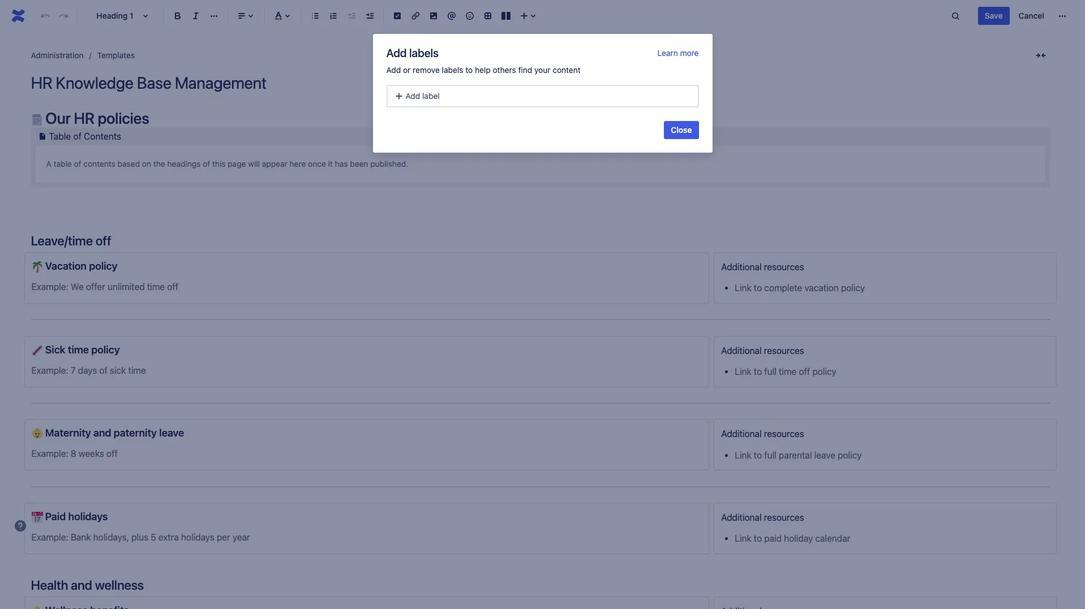 Task type: locate. For each thing, give the bounding box(es) containing it.
:woman_in_lotus_position::skin tone 3: image
[[31, 607, 43, 610], [31, 607, 43, 610]]

add left or
[[387, 65, 401, 75]]

add up or
[[387, 46, 407, 59]]

wellness
[[95, 578, 144, 594]]

:date: image
[[31, 513, 43, 524], [31, 513, 43, 524]]

4 resources from the top
[[764, 513, 805, 523]]

2 additional from the top
[[722, 346, 762, 356]]

3 resources from the top
[[764, 429, 805, 440]]

labels left to
[[442, 65, 464, 75]]

2 vertical spatial add
[[406, 91, 420, 101]]

add labels
[[387, 46, 439, 59]]

resources for vacation policy
[[764, 262, 805, 272]]

additional resources for maternity and paternity leave
[[722, 429, 805, 440]]

undo ⌘z image
[[39, 9, 52, 23]]

1 additional resources from the top
[[722, 262, 805, 272]]

additional for vacation policy
[[722, 262, 762, 272]]

Give this page a title text field
[[31, 74, 1050, 92]]

0 vertical spatial and
[[93, 427, 111, 440]]

0 vertical spatial add
[[387, 46, 407, 59]]

Add labels text field
[[391, 91, 478, 102]]

administration
[[31, 50, 84, 60]]

layouts image
[[500, 9, 513, 23]]

additional for paid holidays
[[722, 513, 762, 523]]

learn
[[658, 48, 678, 58]]

1 vertical spatial and
[[71, 578, 92, 594]]

link image
[[409, 9, 422, 23]]

add
[[387, 46, 407, 59], [387, 65, 401, 75], [406, 91, 420, 101]]

4 additional from the top
[[722, 513, 762, 523]]

4 additional resources from the top
[[722, 513, 805, 523]]

our
[[45, 109, 71, 127]]

this
[[212, 159, 226, 169]]

administration link
[[31, 49, 84, 62]]

leave/time
[[31, 233, 93, 248]]

add for add or remove labels to help others find your content
[[387, 65, 401, 75]]

:notepad_spiral: image
[[31, 114, 42, 126], [31, 114, 42, 126]]

additional resources for sick time policy
[[722, 346, 805, 356]]

your
[[535, 65, 551, 75]]

holidays
[[68, 511, 108, 523]]

additional for maternity and paternity leave
[[722, 429, 762, 440]]

time
[[68, 344, 89, 356]]

0 horizontal spatial and
[[71, 578, 92, 594]]

:thermometer: image
[[31, 345, 43, 357]]

once
[[308, 159, 326, 169]]

redo ⌘⇧z image
[[57, 9, 70, 23]]

and for paternity
[[93, 427, 111, 440]]

additional resources
[[722, 262, 805, 272], [722, 346, 805, 356], [722, 429, 805, 440], [722, 513, 805, 523]]

sick time policy
[[43, 344, 120, 356]]

policy down off on the top of the page
[[89, 260, 117, 272]]

sick
[[45, 344, 65, 356]]

1 resources from the top
[[764, 262, 805, 272]]

appear
[[262, 159, 288, 169]]

policy right "time"
[[91, 344, 120, 356]]

table of contents
[[49, 131, 121, 142]]

published.
[[370, 159, 409, 169]]

table
[[49, 131, 71, 142]]

and right health
[[71, 578, 92, 594]]

resources
[[764, 262, 805, 272], [764, 346, 805, 356], [764, 429, 805, 440], [764, 513, 805, 523]]

3 additional from the top
[[722, 429, 762, 440]]

emoji image
[[463, 9, 477, 23]]

0 horizontal spatial labels
[[409, 46, 439, 59]]

policy
[[89, 260, 117, 272], [91, 344, 120, 356]]

:palm_tree: image
[[31, 262, 43, 273]]

of
[[73, 131, 82, 142], [74, 159, 81, 169], [203, 159, 210, 169]]

and left paternity
[[93, 427, 111, 440]]

confluence image
[[9, 7, 27, 25], [9, 7, 27, 25]]

content
[[553, 65, 581, 75]]

labels up remove
[[409, 46, 439, 59]]

2 additional resources from the top
[[722, 346, 805, 356]]

1 vertical spatial policy
[[91, 344, 120, 356]]

vacation policy
[[43, 260, 117, 272]]

0 vertical spatial labels
[[409, 46, 439, 59]]

add left label
[[406, 91, 420, 101]]

and
[[93, 427, 111, 440], [71, 578, 92, 594]]

the
[[153, 159, 165, 169]]

cancel button
[[1012, 7, 1052, 25]]

1 vertical spatial add
[[387, 65, 401, 75]]

save
[[985, 11, 1003, 20]]

close button
[[664, 121, 699, 139]]

1 horizontal spatial and
[[93, 427, 111, 440]]

1 vertical spatial labels
[[442, 65, 464, 75]]

our hr policies
[[42, 109, 149, 127]]

add or remove labels to help others find your content
[[387, 65, 581, 75]]

additional
[[722, 262, 762, 272], [722, 346, 762, 356], [722, 429, 762, 440], [722, 513, 762, 523]]

policies
[[98, 109, 149, 127]]

to
[[466, 65, 473, 75]]

labels
[[409, 46, 439, 59], [442, 65, 464, 75]]

2 resources from the top
[[764, 346, 805, 356]]

bullet list ⌘⇧8 image
[[309, 9, 322, 23]]

it
[[328, 159, 333, 169]]

1 additional from the top
[[722, 262, 762, 272]]

3 additional resources from the top
[[722, 429, 805, 440]]

has
[[335, 159, 348, 169]]

action item image
[[391, 9, 404, 23]]

headings
[[167, 159, 201, 169]]

additional resources for vacation policy
[[722, 262, 805, 272]]

close
[[671, 125, 692, 135]]



Task type: vqa. For each thing, say whether or not it's contained in the screenshot.
'Peterson' associated with James Peterson changed the Assignee to ' James Peterson ' on WWF-2 - Product Listing Design Silos
no



Task type: describe. For each thing, give the bounding box(es) containing it.
additional for sick time policy
[[722, 346, 762, 356]]

maternity
[[45, 427, 91, 440]]

:baby: image
[[31, 429, 43, 440]]

Main content area, start typing to enter text. text field
[[24, 109, 1057, 610]]

1 horizontal spatial labels
[[442, 65, 464, 75]]

table of contents image
[[35, 130, 49, 143]]

maternity and paternity leave
[[43, 427, 184, 440]]

resources for paid holidays
[[764, 513, 805, 523]]

health
[[31, 578, 68, 594]]

more
[[680, 48, 699, 58]]

page
[[228, 159, 246, 169]]

make template fixed-width image
[[1034, 49, 1048, 62]]

table image
[[481, 9, 495, 23]]

will
[[248, 159, 260, 169]]

:thermometer: image
[[31, 345, 43, 357]]

find
[[518, 65, 532, 75]]

help
[[475, 65, 491, 75]]

outdent ⇧tab image
[[345, 9, 358, 23]]

indent tab image
[[363, 9, 377, 23]]

mention image
[[445, 9, 459, 23]]

contents
[[84, 131, 121, 142]]

0 vertical spatial policy
[[89, 260, 117, 272]]

save button
[[978, 7, 1010, 25]]

learn more link
[[658, 48, 699, 59]]

leave/time off
[[31, 233, 111, 248]]

health and wellness
[[31, 578, 144, 594]]

bold ⌘b image
[[171, 9, 185, 23]]

contents
[[83, 159, 115, 169]]

or
[[403, 65, 411, 75]]

templates
[[97, 50, 135, 60]]

resources for maternity and paternity leave
[[764, 429, 805, 440]]

on
[[142, 159, 151, 169]]

a table of contents based on the headings of this page will appear here once it has been published.
[[46, 159, 409, 169]]

add label
[[406, 91, 440, 101]]

:palm_tree: image
[[31, 262, 43, 273]]

add for add label
[[406, 91, 420, 101]]

add for add labels
[[387, 46, 407, 59]]

add labels dialog
[[373, 34, 713, 153]]

remove
[[413, 65, 440, 75]]

based
[[118, 159, 140, 169]]

templates link
[[97, 49, 135, 62]]

here
[[290, 159, 306, 169]]

table
[[54, 159, 72, 169]]

paternity
[[114, 427, 157, 440]]

leave
[[159, 427, 184, 440]]

numbered list ⌘⇧7 image
[[327, 9, 340, 23]]

additional resources for paid holidays
[[722, 513, 805, 523]]

been
[[350, 159, 368, 169]]

label
[[423, 91, 440, 101]]

resources for sick time policy
[[764, 346, 805, 356]]

vacation
[[45, 260, 87, 272]]

others
[[493, 65, 516, 75]]

paid holidays
[[43, 511, 108, 523]]

and for wellness
[[71, 578, 92, 594]]

paid
[[45, 511, 66, 523]]

learn more
[[658, 48, 699, 58]]

off
[[96, 233, 111, 248]]

cancel
[[1019, 11, 1045, 20]]

add image, video, or file image
[[427, 9, 441, 23]]

italic ⌘i image
[[189, 9, 203, 23]]

hr
[[74, 109, 94, 127]]

:baby: image
[[31, 429, 43, 440]]

a
[[46, 159, 51, 169]]



